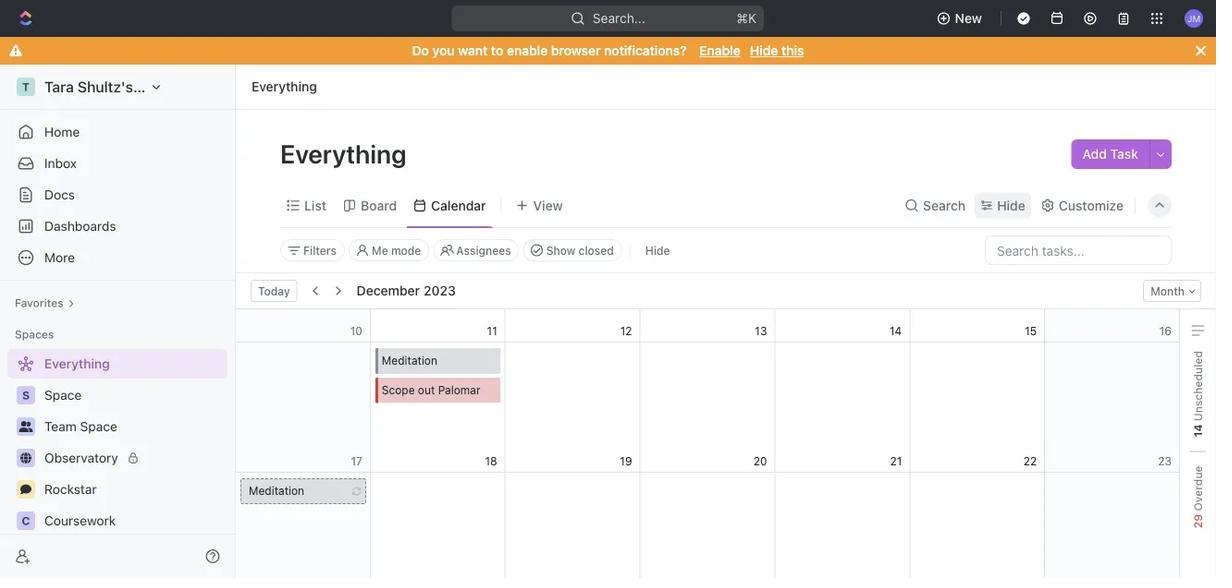 Task type: vqa. For each thing, say whether or not it's contained in the screenshot.
Dashboards
yes



Task type: locate. For each thing, give the bounding box(es) containing it.
mode
[[391, 244, 421, 257]]

1 row from the top
[[236, 213, 1180, 343]]

customize button
[[1035, 193, 1129, 219]]

space, , element
[[17, 387, 35, 405]]

tree inside sidebar navigation
[[7, 350, 228, 579]]

search
[[923, 198, 966, 213]]

22
[[1023, 455, 1037, 468]]

space
[[44, 388, 82, 403], [80, 419, 117, 435]]

enable
[[699, 43, 741, 58]]

row
[[236, 213, 1180, 343], [236, 343, 1180, 474]]

16
[[1160, 325, 1172, 338]]

palomar
[[438, 384, 480, 397]]

0 vertical spatial meditation
[[382, 355, 437, 368]]

sidebar navigation
[[0, 65, 240, 579]]

2 vertical spatial hide
[[645, 244, 670, 257]]

december 2023
[[357, 283, 456, 299]]

1 vertical spatial 14
[[1192, 425, 1205, 438]]

new
[[955, 11, 982, 26]]

workspace
[[137, 78, 214, 96]]

everything link
[[247, 76, 322, 98], [7, 350, 224, 379]]

rockstar link
[[44, 475, 224, 505]]

new button
[[929, 4, 993, 33]]

user group image
[[19, 422, 33, 433]]

everything
[[252, 79, 317, 94], [280, 138, 412, 169], [44, 357, 110, 372]]

0 vertical spatial everything
[[252, 79, 317, 94]]

coursework, , element
[[17, 512, 35, 531]]

0 vertical spatial everything link
[[247, 76, 322, 98]]

rockstar
[[44, 482, 97, 498]]

do
[[412, 43, 429, 58]]

everything for top everything link
[[252, 79, 317, 94]]

hide right the search
[[997, 198, 1025, 213]]

docs link
[[7, 180, 228, 210]]

filters button
[[280, 240, 345, 262]]

tree
[[7, 350, 228, 579]]

2 horizontal spatial hide
[[997, 198, 1025, 213]]

tree containing everything
[[7, 350, 228, 579]]

1 horizontal spatial hide
[[750, 43, 778, 58]]

space up team
[[44, 388, 82, 403]]

meditation row
[[236, 474, 1180, 579]]

overdue
[[1192, 467, 1205, 515]]

2 vertical spatial everything
[[44, 357, 110, 372]]

20
[[753, 455, 767, 468]]

s
[[22, 389, 30, 402]]

this
[[782, 43, 804, 58]]

29
[[1192, 515, 1205, 529]]

inbox
[[44, 156, 77, 171]]

1 vertical spatial everything link
[[7, 350, 224, 379]]

enable
[[507, 43, 548, 58]]

scope
[[382, 384, 415, 397]]

0 horizontal spatial 14
[[890, 325, 902, 338]]

board link
[[357, 193, 397, 219]]

list
[[304, 198, 326, 213]]

calendar link
[[427, 193, 486, 219]]

14
[[890, 325, 902, 338], [1192, 425, 1205, 438]]

Search tasks... text field
[[986, 237, 1171, 265]]

0 vertical spatial 14
[[890, 325, 902, 338]]

team
[[44, 419, 77, 435]]

add task button
[[1071, 140, 1150, 169]]

show
[[546, 244, 576, 257]]

meditation
[[382, 355, 437, 368], [249, 485, 304, 498]]

hide right closed
[[645, 244, 670, 257]]

coursework
[[44, 514, 116, 529]]

observatory link
[[44, 444, 224, 474]]

view button
[[509, 193, 569, 219]]

space link
[[44, 381, 224, 411]]

list link
[[301, 193, 326, 219]]

2 row from the top
[[236, 343, 1180, 474]]

space up 'observatory'
[[80, 419, 117, 435]]

1 horizontal spatial everything link
[[247, 76, 322, 98]]

15
[[1025, 325, 1037, 338]]

assignees
[[456, 244, 511, 257]]

2023
[[424, 283, 456, 299]]

hide button
[[975, 193, 1031, 219]]

18
[[485, 455, 497, 468]]

calendar
[[431, 198, 486, 213]]

me
[[372, 244, 388, 257]]

1 horizontal spatial 14
[[1192, 425, 1205, 438]]

hide
[[750, 43, 778, 58], [997, 198, 1025, 213], [645, 244, 670, 257]]

1 vertical spatial hide
[[997, 198, 1025, 213]]

0 horizontal spatial hide
[[645, 244, 670, 257]]

hide button
[[638, 240, 678, 262]]

everything inside tree
[[44, 357, 110, 372]]

hide left this
[[750, 43, 778, 58]]

tara shultz's workspace, , element
[[17, 78, 35, 96]]

unscheduled
[[1192, 351, 1205, 425]]

0 horizontal spatial meditation
[[249, 485, 304, 498]]

1 vertical spatial meditation
[[249, 485, 304, 498]]

comment image
[[20, 485, 31, 496]]

17
[[351, 455, 362, 468]]

1 horizontal spatial meditation
[[382, 355, 437, 368]]

10
[[350, 325, 362, 338]]



Task type: describe. For each thing, give the bounding box(es) containing it.
home link
[[7, 117, 228, 147]]

0 vertical spatial space
[[44, 388, 82, 403]]

today
[[258, 285, 290, 298]]

dashboards link
[[7, 212, 228, 241]]

me mode button
[[349, 240, 429, 262]]

notifications?
[[604, 43, 687, 58]]

c
[[22, 515, 30, 528]]

dashboards
[[44, 219, 116, 234]]

show closed
[[546, 244, 614, 257]]

show closed button
[[523, 240, 622, 262]]

14 inside row
[[890, 325, 902, 338]]

globe image
[[20, 453, 31, 464]]

assignees button
[[433, 240, 519, 262]]

hide inside dropdown button
[[997, 198, 1025, 213]]

jm button
[[1179, 4, 1209, 33]]

inbox link
[[7, 149, 228, 178]]

add task
[[1083, 147, 1138, 162]]

hide inside button
[[645, 244, 670, 257]]

add
[[1083, 147, 1107, 162]]

search...
[[593, 11, 646, 26]]

tara
[[44, 78, 74, 96]]

filters
[[303, 244, 337, 257]]

shultz's
[[78, 78, 133, 96]]

month
[[1151, 285, 1185, 298]]

⌘k
[[737, 11, 757, 26]]

me mode
[[372, 244, 421, 257]]

spaces
[[15, 328, 54, 341]]

23
[[1158, 455, 1172, 468]]

t
[[22, 80, 30, 93]]

11
[[487, 325, 497, 338]]

customize
[[1059, 198, 1124, 213]]

search button
[[899, 193, 971, 219]]

row containing meditation
[[236, 343, 1180, 474]]

december
[[357, 283, 420, 299]]

out
[[418, 384, 435, 397]]

you
[[432, 43, 455, 58]]

view button
[[509, 184, 569, 228]]

more
[[44, 250, 75, 265]]

team space
[[44, 419, 117, 435]]

0 horizontal spatial everything link
[[7, 350, 224, 379]]

0 vertical spatial hide
[[750, 43, 778, 58]]

21
[[890, 455, 902, 468]]

view
[[533, 198, 563, 213]]

more button
[[7, 243, 228, 273]]

want
[[458, 43, 488, 58]]

closed
[[579, 244, 614, 257]]

jm
[[1187, 13, 1201, 23]]

favorites button
[[7, 292, 82, 314]]

do you want to enable browser notifications? enable hide this
[[412, 43, 804, 58]]

browser
[[551, 43, 601, 58]]

month button
[[1143, 280, 1201, 302]]

13
[[755, 325, 767, 338]]

1 vertical spatial everything
[[280, 138, 412, 169]]

today button
[[251, 280, 297, 302]]

board
[[361, 198, 397, 213]]

tara shultz's workspace
[[44, 78, 214, 96]]

meditation inside row
[[382, 355, 437, 368]]

1 vertical spatial space
[[80, 419, 117, 435]]

favorites
[[15, 297, 64, 310]]

observatory
[[44, 451, 118, 466]]

team space link
[[44, 412, 224, 442]]

task
[[1110, 147, 1138, 162]]

row containing 10
[[236, 213, 1180, 343]]

meditation inside row
[[249, 485, 304, 498]]

scope out palomar
[[382, 384, 480, 397]]

19
[[620, 455, 632, 468]]

everything for the leftmost everything link
[[44, 357, 110, 372]]

12
[[620, 325, 632, 338]]

docs
[[44, 187, 75, 203]]

coursework link
[[44, 507, 224, 536]]

home
[[44, 124, 80, 140]]



